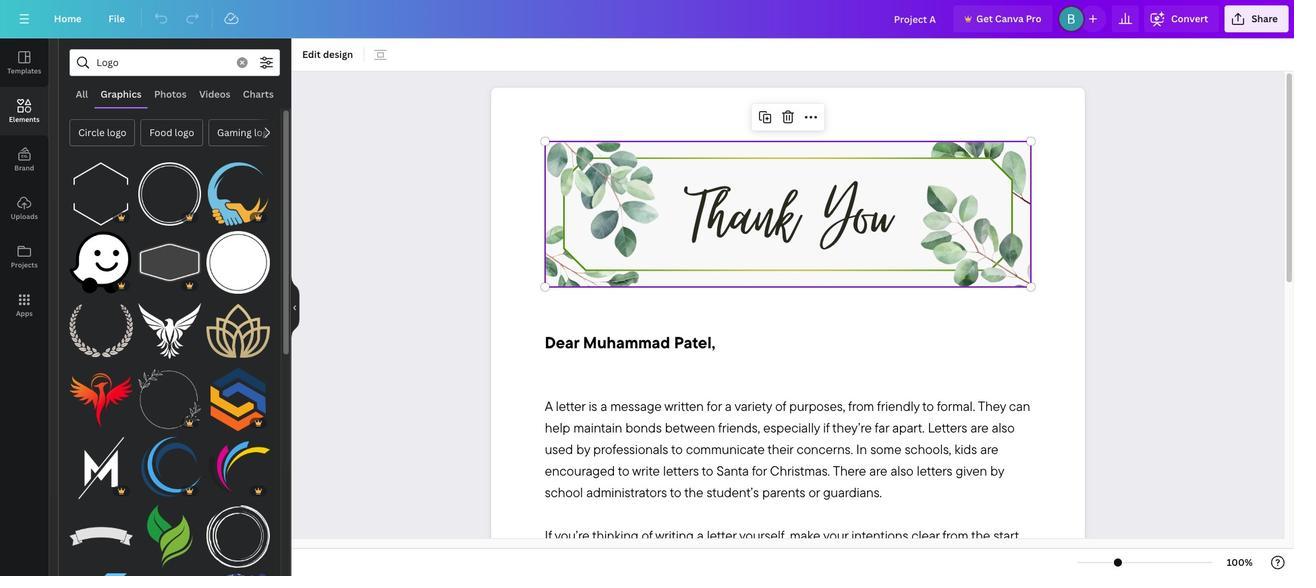 Task type: locate. For each thing, give the bounding box(es) containing it.
0 horizontal spatial logo
[[107, 126, 127, 139]]

in
[[856, 442, 867, 458]]

you
[[821, 167, 891, 266], [545, 550, 566, 566]]

purposes,
[[789, 398, 845, 415]]

0 horizontal spatial the
[[684, 485, 703, 502]]

are down be
[[584, 571, 602, 577]]

for right the santa on the right
[[752, 463, 767, 480]]

1 horizontal spatial for
[[752, 463, 767, 480]]

recipient's
[[840, 571, 899, 577]]

written
[[665, 398, 704, 415]]

letters down you're
[[545, 571, 581, 577]]

a letter is a message written for a variety of purposes, from friendly to formal. the y
[[545, 398, 1009, 415]]

0 horizontal spatial of
[[642, 528, 653, 545]]

friendly
[[877, 398, 920, 415]]

creative
[[659, 550, 705, 566]]

are down some
[[870, 463, 888, 480]]

0 vertical spatial by
[[576, 442, 590, 458]]

if
[[823, 420, 830, 437]]

1 horizontal spatial or
[[809, 485, 820, 502]]

hide image
[[291, 275, 300, 340]]

file
[[108, 12, 125, 25]]

0 vertical spatial from
[[848, 398, 874, 415]]

letters inside if you're thinking of writing a letter yourself, make your intentions clear from the start. you can be fun and creative or straightforward, depending on your needs. most letters are divided into sections, including the date, recipient's name, and salutation
[[545, 571, 581, 577]]

1 horizontal spatial and
[[940, 571, 962, 577]]

2 logo from the left
[[175, 126, 194, 139]]

the left date,
[[786, 571, 805, 577]]

the inside can help maintain bonds between friends, especially if they're far apart. letters are also used by professionals to communicate their concerns. in some schools, kids are encouraged to write letters to santa for christmas. there are also letters given by school administrators to the student's parents or guardians.
[[684, 485, 703, 502]]

1 vertical spatial or
[[708, 550, 719, 566]]

photos
[[154, 88, 187, 101]]

for inside can help maintain bonds between friends, especially if they're far apart. letters are also used by professionals to communicate their concerns. in some schools, kids are encouraged to write letters to santa for christmas. there are also letters given by school administrators to the student's parents or guardians.
[[752, 463, 767, 480]]

or up sections,
[[708, 550, 719, 566]]

1 horizontal spatial the
[[786, 571, 805, 577]]

1 vertical spatial you
[[545, 550, 566, 566]]

you inside if you're thinking of writing a letter yourself, make your intentions clear from the start. you can be fun and creative or straightforward, depending on your needs. most letters are divided into sections, including the date, recipient's name, and salutation
[[545, 550, 566, 566]]

0 vertical spatial or
[[809, 485, 820, 502]]

group
[[70, 155, 133, 226], [138, 155, 201, 226], [207, 155, 270, 226], [70, 223, 133, 294], [138, 223, 201, 294], [207, 223, 270, 294], [70, 292, 133, 363], [138, 292, 201, 363], [207, 292, 270, 363], [70, 360, 133, 432], [138, 360, 201, 432], [207, 360, 270, 432], [70, 429, 133, 500], [138, 429, 201, 500], [207, 429, 270, 500], [70, 498, 133, 569], [138, 498, 201, 569], [207, 498, 270, 569], [70, 566, 133, 577], [207, 566, 270, 577]]

or
[[809, 485, 820, 502], [708, 550, 719, 566]]

friends,
[[718, 420, 760, 437]]

None text field
[[491, 88, 1085, 577]]

also
[[992, 420, 1015, 437], [891, 463, 914, 480]]

by up encouraged
[[576, 442, 590, 458]]

letters
[[663, 463, 699, 480], [917, 463, 953, 480], [545, 571, 581, 577]]

0 horizontal spatial also
[[891, 463, 914, 480]]

a right 'writing'
[[697, 528, 704, 545]]

including
[[730, 571, 783, 577]]

graphics button
[[94, 82, 148, 107]]

of left 'writing'
[[642, 528, 653, 545]]

by right 'given'
[[991, 463, 1004, 480]]

kids
[[955, 442, 977, 458]]

100%
[[1227, 557, 1253, 570]]

to left formal.
[[923, 398, 934, 415]]

if
[[545, 528, 552, 545]]

of up especially
[[775, 398, 786, 415]]

are inside if you're thinking of writing a letter yourself, make your intentions clear from the start. you can be fun and creative or straightforward, depending on your needs. most letters are divided into sections, including the date, recipient's name, and salutation
[[584, 571, 602, 577]]

0 vertical spatial can
[[1009, 398, 1031, 415]]

your up name,
[[898, 550, 924, 566]]

1 horizontal spatial of
[[775, 398, 786, 415]]

1 horizontal spatial also
[[992, 420, 1015, 437]]

student's
[[707, 485, 759, 502]]

1 horizontal spatial by
[[991, 463, 1004, 480]]

edit design
[[302, 48, 353, 61]]

also down the y
[[992, 420, 1015, 437]]

from up needs.
[[942, 528, 969, 545]]

2 horizontal spatial logo
[[254, 126, 274, 139]]

yourself,
[[739, 528, 787, 545]]

into
[[651, 571, 673, 577]]

a inside if you're thinking of writing a letter yourself, make your intentions clear from the start. you can be fun and creative or straightforward, depending on your needs. most letters are divided into sections, including the date, recipient's name, and salutation
[[697, 528, 704, 545]]

wedding logo image
[[138, 368, 201, 432]]

pro
[[1026, 12, 1042, 25]]

letter left yourself,
[[707, 528, 737, 545]]

letter
[[556, 398, 586, 415], [707, 528, 737, 545]]

can left be
[[570, 550, 591, 566]]

1 horizontal spatial a
[[697, 528, 704, 545]]

canva
[[995, 12, 1024, 25]]

schools,
[[905, 442, 951, 458]]

letter right a
[[556, 398, 586, 415]]

to down between
[[671, 442, 683, 458]]

get
[[977, 12, 993, 25]]

convert button
[[1144, 5, 1219, 32]]

y
[[1000, 398, 1006, 415]]

logo right food
[[175, 126, 194, 139]]

the
[[684, 485, 703, 502], [971, 528, 991, 545], [786, 571, 805, 577]]

circle badge image
[[207, 231, 270, 294]]

and
[[634, 550, 656, 566], [940, 571, 962, 577]]

main menu bar
[[0, 0, 1294, 38]]

parents
[[762, 485, 805, 502]]

or inside can help maintain bonds between friends, especially if they're far apart. letters are also used by professionals to communicate their concerns. in some schools, kids are encouraged to write letters to santa for christmas. there are also letters given by school administrators to the student's parents or guardians.
[[809, 485, 820, 502]]

be
[[594, 550, 609, 566]]

edit design button
[[297, 44, 359, 65]]

your up depending
[[823, 528, 848, 545]]

3 logo from the left
[[254, 126, 274, 139]]

between
[[665, 420, 715, 437]]

1 vertical spatial and
[[940, 571, 962, 577]]

school
[[545, 485, 583, 502]]

0 horizontal spatial for
[[707, 398, 722, 415]]

gaming logo
[[217, 126, 274, 139]]

projects
[[11, 260, 38, 270]]

1 horizontal spatial can
[[1009, 398, 1031, 415]]

gaming
[[217, 126, 252, 139]]

1 horizontal spatial letter
[[707, 528, 737, 545]]

a up friends,
[[725, 398, 732, 415]]

letters right write
[[663, 463, 699, 480]]

0 vertical spatial you
[[821, 167, 891, 266]]

are right kids
[[980, 442, 999, 458]]

depending
[[814, 550, 878, 566]]

christmas.
[[770, 463, 830, 480]]

of
[[775, 398, 786, 415], [642, 528, 653, 545]]

and down needs.
[[940, 571, 962, 577]]

a right is
[[601, 398, 607, 415]]

all
[[76, 88, 88, 101]]

or down christmas.
[[809, 485, 820, 502]]

0 vertical spatial letter
[[556, 398, 586, 415]]

1 horizontal spatial from
[[942, 528, 969, 545]]

global technology logo image
[[207, 574, 270, 577]]

green leaf nature eco logo image
[[138, 506, 201, 569]]

0 horizontal spatial letter
[[556, 398, 586, 415]]

2 vertical spatial the
[[786, 571, 805, 577]]

logo right gaming
[[254, 126, 274, 139]]

from
[[848, 398, 874, 415], [942, 528, 969, 545]]

and up into
[[634, 550, 656, 566]]

0 horizontal spatial or
[[708, 550, 719, 566]]

apart.
[[892, 420, 925, 437]]

0 horizontal spatial you
[[545, 550, 566, 566]]

for right the written
[[707, 398, 722, 415]]

logo right circle on the top left of the page
[[107, 126, 127, 139]]

especially
[[763, 420, 820, 437]]

letters down schools, on the right
[[917, 463, 953, 480]]

also down some
[[891, 463, 914, 480]]

writing
[[655, 528, 694, 545]]

uploads button
[[0, 184, 49, 233]]

1 vertical spatial for
[[752, 463, 767, 480]]

0 horizontal spatial and
[[634, 550, 656, 566]]

Search elements search field
[[96, 50, 229, 76]]

the up most
[[971, 528, 991, 545]]

logo
[[107, 126, 127, 139], [175, 126, 194, 139], [254, 126, 274, 139]]

waze icon image
[[70, 231, 133, 294]]

letter inside if you're thinking of writing a letter yourself, make your intentions clear from the start. you can be fun and creative or straightforward, depending on your needs. most letters are divided into sections, including the date, recipient's name, and salutation
[[707, 528, 737, 545]]

can inside if you're thinking of writing a letter yourself, make your intentions clear from the start. you can be fun and creative or straightforward, depending on your needs. most letters are divided into sections, including the date, recipient's name, and salutation
[[570, 550, 591, 566]]

1 vertical spatial from
[[942, 528, 969, 545]]

variety
[[735, 398, 772, 415]]

0 horizontal spatial your
[[823, 528, 848, 545]]

1 vertical spatial of
[[642, 528, 653, 545]]

can
[[1009, 398, 1031, 415], [570, 550, 591, 566]]

communicate
[[686, 442, 765, 458]]

1 vertical spatial letter
[[707, 528, 737, 545]]

design
[[323, 48, 353, 61]]

0 vertical spatial for
[[707, 398, 722, 415]]

circle logo
[[78, 126, 127, 139]]

to
[[923, 398, 934, 415], [671, 442, 683, 458], [618, 463, 629, 480], [702, 463, 713, 480], [670, 485, 682, 502]]

2 horizontal spatial the
[[971, 528, 991, 545]]

the left student's
[[684, 485, 703, 502]]

most
[[968, 550, 996, 566]]

for
[[707, 398, 722, 415], [752, 463, 767, 480]]

maintain
[[574, 420, 622, 437]]

1 vertical spatial can
[[570, 550, 591, 566]]

1 horizontal spatial logo
[[175, 126, 194, 139]]

phoenix bird logo design image
[[70, 368, 133, 432]]

given
[[956, 463, 987, 480]]

used
[[545, 442, 573, 458]]

0 horizontal spatial by
[[576, 442, 590, 458]]

food logo
[[149, 126, 194, 139]]

from up they're
[[848, 398, 874, 415]]

printer company logo cmyk color image
[[207, 437, 270, 500]]

or inside if you're thinking of writing a letter yourself, make your intentions clear from the start. you can be fun and creative or straightforward, depending on your needs. most letters are divided into sections, including the date, recipient's name, and salutation
[[708, 550, 719, 566]]

1 horizontal spatial your
[[898, 550, 924, 566]]

share
[[1252, 12, 1278, 25]]

dear
[[545, 333, 579, 353]]

0 horizontal spatial can
[[570, 550, 591, 566]]

can right the y
[[1009, 398, 1031, 415]]

0 vertical spatial the
[[684, 485, 703, 502]]

0 horizontal spatial a
[[601, 398, 607, 415]]

generic company logo image
[[207, 368, 270, 432]]

1 logo from the left
[[107, 126, 127, 139]]

0 vertical spatial of
[[775, 398, 786, 415]]

logo inside 'button'
[[254, 126, 274, 139]]

1 vertical spatial also
[[891, 463, 914, 480]]

templates
[[7, 66, 41, 76]]

make
[[790, 528, 821, 545]]

0 vertical spatial and
[[634, 550, 656, 566]]

0 horizontal spatial letters
[[545, 571, 581, 577]]



Task type: describe. For each thing, give the bounding box(es) containing it.
santa
[[717, 463, 749, 480]]

Design title text field
[[883, 5, 948, 32]]

charts button
[[237, 82, 280, 107]]

blank badge logo element image
[[138, 231, 201, 294]]

home link
[[43, 5, 92, 32]]

apps button
[[0, 281, 49, 330]]

circle
[[78, 126, 105, 139]]

handshake icon logo design image
[[207, 163, 270, 226]]

1 vertical spatial your
[[898, 550, 924, 566]]

simple luxury lotus logo image
[[207, 300, 270, 363]]

edit
[[302, 48, 321, 61]]

bonds
[[626, 420, 662, 437]]

photos button
[[148, 82, 193, 107]]

1 horizontal spatial you
[[821, 167, 891, 266]]

food logo button
[[141, 119, 203, 146]]

a
[[545, 398, 553, 415]]

administrators
[[586, 485, 667, 502]]

1 vertical spatial the
[[971, 528, 991, 545]]

share button
[[1225, 5, 1289, 32]]

0 vertical spatial also
[[992, 420, 1015, 437]]

none text field containing thank you
[[491, 88, 1085, 577]]

convert
[[1171, 12, 1209, 25]]

needs.
[[927, 550, 965, 566]]

from inside if you're thinking of writing a letter yourself, make your intentions clear from the start. you can be fun and creative or straightforward, depending on your needs. most letters are divided into sections, including the date, recipient's name, and salutation
[[942, 528, 969, 545]]

start.
[[994, 528, 1022, 545]]

help
[[545, 420, 570, 437]]

date,
[[808, 571, 836, 577]]

are down the
[[971, 420, 989, 437]]

to up 'writing'
[[670, 485, 682, 502]]

can inside can help maintain bonds between friends, especially if they're far apart. letters are also used by professionals to communicate their concerns. in some schools, kids are encouraged to write letters to santa for christmas. there are also letters given by school administrators to the student's parents or guardians.
[[1009, 398, 1031, 415]]

if you're thinking of writing a letter yourself, make your intentions clear from the start. you can be fun and creative or straightforward, depending on your needs. most letters are divided into sections, including the date, recipient's name, and salutation
[[545, 528, 1032, 577]]

formal.
[[937, 398, 975, 415]]

home
[[54, 12, 81, 25]]

logo for food logo
[[175, 126, 194, 139]]

to left the santa on the right
[[702, 463, 713, 480]]

100% button
[[1218, 553, 1262, 574]]

thinking
[[592, 528, 639, 545]]

you're
[[555, 528, 590, 545]]

elements button
[[0, 87, 49, 136]]

apps
[[16, 309, 33, 319]]

circle logo button
[[70, 119, 135, 146]]

1 vertical spatial by
[[991, 463, 1004, 480]]

guardians.
[[823, 485, 882, 502]]

logo for gaming logo
[[254, 126, 274, 139]]

circle logo design image
[[138, 437, 201, 500]]

brand button
[[0, 136, 49, 184]]

letters
[[928, 420, 967, 437]]

professionals
[[593, 442, 668, 458]]

far
[[875, 420, 889, 437]]

flutter image
[[70, 574, 133, 577]]

fun
[[612, 550, 631, 566]]

thank you
[[685, 167, 891, 266]]

some
[[870, 442, 902, 458]]

to up administrators in the bottom of the page
[[618, 463, 629, 480]]

sections,
[[676, 571, 726, 577]]

food
[[149, 126, 172, 139]]

of inside if you're thinking of writing a letter yourself, make your intentions clear from the start. you can be fun and creative or straightforward, depending on your needs. most letters are divided into sections, including the date, recipient's name, and salutation
[[642, 528, 653, 545]]

on
[[881, 550, 896, 566]]

get canva pro button
[[954, 5, 1053, 32]]

videos button
[[193, 82, 237, 107]]

concerns.
[[797, 442, 853, 458]]

can help maintain bonds between friends, especially if they're far apart. letters are also used by professionals to communicate their concerns. in some schools, kids are encouraged to write letters to santa for christmas. there are also letters given by school administrators to the student's parents or guardians.
[[545, 398, 1034, 502]]

1 horizontal spatial letters
[[663, 463, 699, 480]]

side panel tab list
[[0, 38, 49, 330]]

graphics
[[101, 88, 142, 101]]

logo for circle logo
[[107, 126, 127, 139]]

2 horizontal spatial a
[[725, 398, 732, 415]]

videos
[[199, 88, 230, 101]]

uploads
[[11, 212, 38, 221]]

the
[[978, 398, 1000, 415]]

projects button
[[0, 233, 49, 281]]

is
[[589, 398, 597, 415]]

0 vertical spatial your
[[823, 528, 848, 545]]

dear muhammad patel,
[[545, 333, 715, 353]]

straightforward,
[[723, 550, 811, 566]]

0 horizontal spatial from
[[848, 398, 874, 415]]

patel,
[[674, 333, 715, 353]]

brand
[[14, 163, 34, 173]]

they're
[[832, 420, 872, 437]]

2 horizontal spatial letters
[[917, 463, 953, 480]]

muhammad
[[583, 333, 670, 353]]

there
[[833, 463, 866, 480]]

gaming logo button
[[208, 119, 282, 146]]

file button
[[98, 5, 136, 32]]

divided
[[605, 571, 648, 577]]

get canva pro
[[977, 12, 1042, 25]]

write
[[632, 463, 660, 480]]



Task type: vqa. For each thing, say whether or not it's contained in the screenshot.
the canva in the Try Canva Pro button
no



